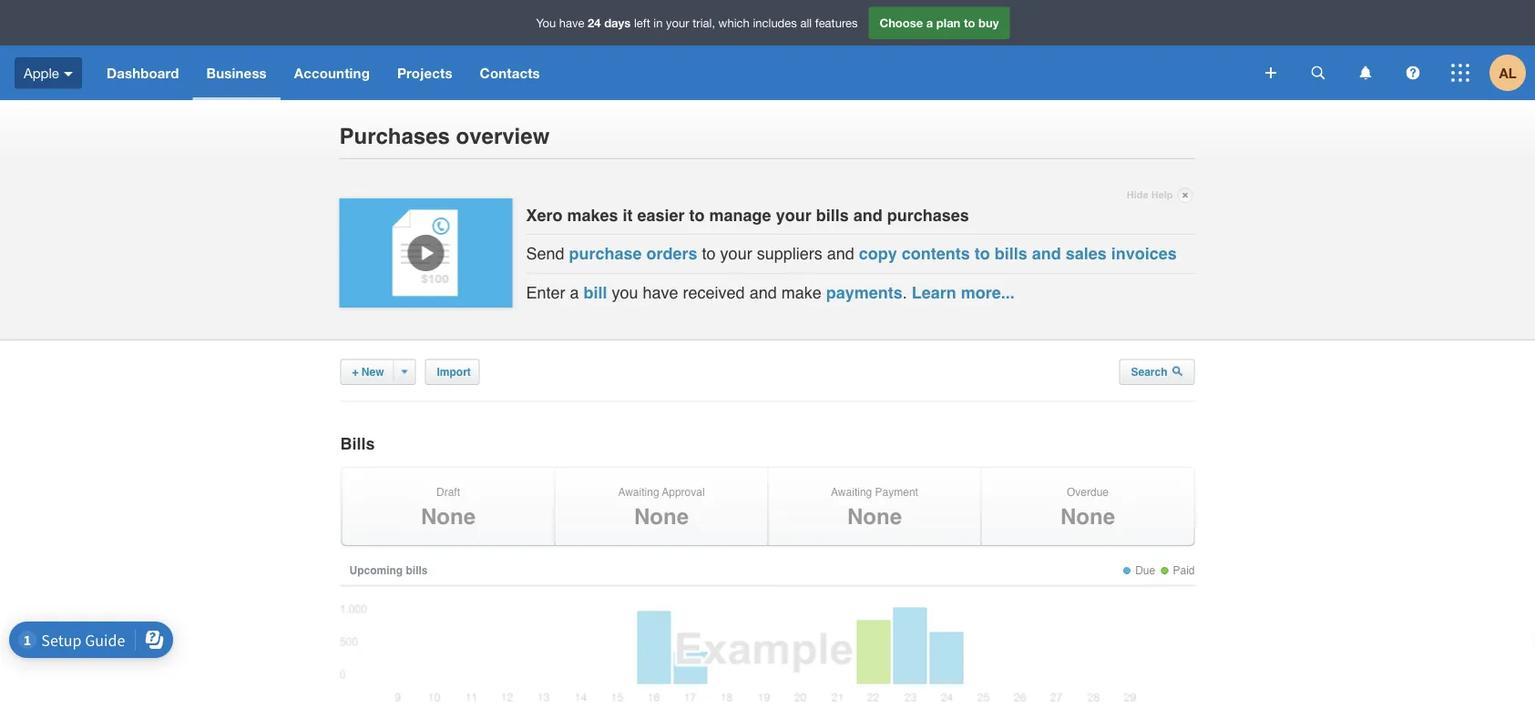 Task type: vqa. For each thing, say whether or not it's contained in the screenshot.
Jul
no



Task type: describe. For each thing, give the bounding box(es) containing it.
copy                 contents to bills and sales invoices link
[[859, 245, 1177, 264]]

contacts button
[[466, 46, 554, 100]]

in
[[654, 16, 663, 30]]

sales
[[1066, 245, 1107, 264]]

import link
[[425, 359, 480, 385]]

draft none
[[421, 487, 476, 530]]

orders
[[647, 245, 698, 264]]

it
[[623, 206, 633, 225]]

contacts
[[480, 65, 540, 81]]

apple
[[24, 65, 59, 81]]

0 horizontal spatial svg image
[[1360, 66, 1372, 80]]

learn
[[912, 284, 957, 302]]

+ new
[[352, 366, 384, 378]]

dashboard link
[[93, 46, 193, 100]]

2 horizontal spatial svg image
[[1312, 66, 1325, 80]]

payments link
[[826, 284, 903, 302]]

more...
[[961, 284, 1015, 302]]

1 none from the left
[[421, 505, 476, 530]]

you have 24 days left in your trial, which includes all features
[[536, 16, 858, 30]]

send purchase orders to your suppliers and copy                 contents to bills and sales invoices
[[526, 245, 1177, 264]]

and left copy
[[827, 245, 854, 264]]

awaiting approval none
[[618, 487, 705, 530]]

+ new link
[[340, 359, 416, 385]]

+
[[352, 366, 359, 378]]

24
[[588, 16, 601, 30]]

your for trial,
[[666, 16, 689, 30]]

1 horizontal spatial svg image
[[1406, 66, 1420, 80]]

makes
[[567, 206, 618, 225]]

svg image inside apple popup button
[[64, 72, 73, 76]]

overview
[[456, 124, 550, 149]]

includes
[[753, 16, 797, 30]]

all
[[800, 16, 812, 30]]

dashboard
[[107, 65, 179, 81]]

bills
[[340, 435, 375, 453]]

choose
[[880, 16, 923, 30]]

awaiting for awaiting payment none
[[831, 487, 872, 499]]

and left sales
[[1032, 245, 1061, 264]]

1 horizontal spatial bills
[[816, 206, 849, 225]]

payments
[[826, 284, 903, 302]]

new
[[362, 366, 384, 378]]

draft
[[436, 487, 460, 499]]

none inside awaiting approval none
[[634, 505, 689, 530]]

1 vertical spatial have
[[643, 284, 678, 302]]

left
[[634, 16, 650, 30]]

navigation inside banner
[[93, 46, 1253, 100]]

apple button
[[0, 46, 93, 100]]

contents
[[902, 245, 970, 264]]

2 vertical spatial bills
[[406, 565, 428, 578]]

al button
[[1490, 46, 1535, 100]]

choose a plan to buy
[[880, 16, 999, 30]]

purchases
[[339, 124, 450, 149]]

to right easier
[[689, 206, 705, 225]]

search link
[[1119, 359, 1195, 385]]

your for bills
[[776, 206, 812, 225]]

make
[[781, 284, 822, 302]]

enter
[[526, 284, 565, 302]]

upcoming bills
[[349, 565, 428, 578]]

plan
[[937, 16, 961, 30]]

xero
[[526, 206, 563, 225]]

and left make
[[750, 284, 777, 302]]

1 horizontal spatial your
[[720, 245, 752, 264]]

paid
[[1173, 565, 1195, 578]]

you
[[612, 284, 638, 302]]



Task type: locate. For each thing, give the bounding box(es) containing it.
bills up send purchase orders to your suppliers and copy                 contents to bills and sales invoices
[[816, 206, 849, 225]]

1 horizontal spatial svg image
[[1266, 67, 1277, 78]]

buy
[[979, 16, 999, 30]]

none down payment
[[847, 505, 902, 530]]

2 horizontal spatial bills
[[995, 245, 1028, 264]]

a left plan
[[926, 16, 933, 30]]

2 horizontal spatial svg image
[[1452, 64, 1470, 82]]

have left 24
[[559, 16, 585, 30]]

3 none from the left
[[847, 505, 902, 530]]

easier
[[637, 206, 685, 225]]

a for enter
[[570, 284, 579, 302]]

to right orders
[[702, 245, 716, 264]]

1 awaiting from the left
[[618, 487, 659, 499]]

suppliers
[[757, 245, 823, 264]]

bills right upcoming
[[406, 565, 428, 578]]

days
[[604, 16, 631, 30]]

awaiting left "approval"
[[618, 487, 659, 499]]

banner containing dashboard
[[0, 0, 1535, 100]]

and
[[853, 206, 883, 225], [827, 245, 854, 264], [1032, 245, 1061, 264], [750, 284, 777, 302]]

.
[[903, 284, 907, 302]]

bills
[[816, 206, 849, 225], [995, 245, 1028, 264], [406, 565, 428, 578]]

none
[[421, 505, 476, 530], [634, 505, 689, 530], [847, 505, 902, 530], [1061, 505, 1115, 530]]

your down "manage" at the top of the page
[[720, 245, 752, 264]]

xero makes it easier to manage your bills and purchases
[[526, 206, 969, 225]]

0 horizontal spatial a
[[570, 284, 579, 302]]

help
[[1151, 190, 1173, 201]]

awaiting
[[618, 487, 659, 499], [831, 487, 872, 499]]

bills up 'more...'
[[995, 245, 1028, 264]]

purchases overview
[[339, 124, 550, 149]]

purchase orders link
[[569, 245, 698, 264]]

0 vertical spatial have
[[559, 16, 585, 30]]

1 horizontal spatial awaiting
[[831, 487, 872, 499]]

0 horizontal spatial have
[[559, 16, 585, 30]]

which
[[719, 16, 750, 30]]

none down "draft" on the left
[[421, 505, 476, 530]]

awaiting payment none
[[831, 487, 918, 530]]

2 awaiting from the left
[[831, 487, 872, 499]]

navigation containing dashboard
[[93, 46, 1253, 100]]

search
[[1131, 366, 1171, 378]]

1 vertical spatial your
[[776, 206, 812, 225]]

your right the in
[[666, 16, 689, 30]]

and up copy
[[853, 206, 883, 225]]

copy
[[859, 245, 897, 264]]

manage
[[709, 206, 771, 225]]

enter a bill you have received and make payments . learn more...
[[526, 284, 1015, 302]]

1 vertical spatial bills
[[995, 245, 1028, 264]]

your up suppliers
[[776, 206, 812, 225]]

business
[[206, 65, 267, 81]]

accounting
[[294, 65, 370, 81]]

0 horizontal spatial your
[[666, 16, 689, 30]]

a
[[926, 16, 933, 30], [570, 284, 579, 302]]

projects button
[[384, 46, 466, 100]]

1 horizontal spatial a
[[926, 16, 933, 30]]

overdue none
[[1061, 487, 1115, 530]]

bill
[[584, 284, 607, 302]]

0 horizontal spatial awaiting
[[618, 487, 659, 499]]

none down "approval"
[[634, 505, 689, 530]]

svg image
[[1452, 64, 1470, 82], [1360, 66, 1372, 80], [1406, 66, 1420, 80]]

0 horizontal spatial svg image
[[64, 72, 73, 76]]

upcoming
[[349, 565, 403, 578]]

have right you
[[643, 284, 678, 302]]

hide help
[[1127, 190, 1173, 201]]

hide
[[1127, 190, 1149, 201]]

purchase
[[569, 245, 642, 264]]

awaiting inside awaiting payment none
[[831, 487, 872, 499]]

none inside awaiting payment none
[[847, 505, 902, 530]]

features
[[815, 16, 858, 30]]

payment
[[875, 487, 918, 499]]

received
[[683, 284, 745, 302]]

4 none from the left
[[1061, 505, 1115, 530]]

navigation
[[93, 46, 1253, 100]]

a for choose
[[926, 16, 933, 30]]

to
[[964, 16, 975, 30], [689, 206, 705, 225], [702, 245, 716, 264], [975, 245, 990, 264]]

a inside banner
[[926, 16, 933, 30]]

approval
[[662, 487, 705, 499]]

have inside banner
[[559, 16, 585, 30]]

purchases
[[887, 206, 969, 225]]

2 none from the left
[[634, 505, 689, 530]]

your
[[666, 16, 689, 30], [776, 206, 812, 225], [720, 245, 752, 264]]

to inside banner
[[964, 16, 975, 30]]

hide help link
[[1127, 185, 1193, 206]]

to up 'more...'
[[975, 245, 990, 264]]

0 vertical spatial a
[[926, 16, 933, 30]]

bill link
[[584, 284, 607, 302]]

2 horizontal spatial your
[[776, 206, 812, 225]]

to left "buy"
[[964, 16, 975, 30]]

0 vertical spatial bills
[[816, 206, 849, 225]]

al
[[1499, 65, 1517, 81]]

have
[[559, 16, 585, 30], [643, 284, 678, 302]]

invoices
[[1111, 245, 1177, 264]]

1 vertical spatial a
[[570, 284, 579, 302]]

trial,
[[693, 16, 715, 30]]

awaiting inside awaiting approval none
[[618, 487, 659, 499]]

you
[[536, 16, 556, 30]]

accounting button
[[280, 46, 384, 100]]

none down overdue
[[1061, 505, 1115, 530]]

1 horizontal spatial have
[[643, 284, 678, 302]]

projects
[[397, 65, 453, 81]]

send
[[526, 245, 565, 264]]

awaiting left payment
[[831, 487, 872, 499]]

overdue
[[1067, 487, 1109, 499]]

your inside banner
[[666, 16, 689, 30]]

2 vertical spatial your
[[720, 245, 752, 264]]

svg image
[[1312, 66, 1325, 80], [1266, 67, 1277, 78], [64, 72, 73, 76]]

due
[[1135, 565, 1156, 578]]

awaiting for awaiting approval none
[[618, 487, 659, 499]]

learn more... link
[[912, 284, 1015, 302]]

search image
[[1173, 366, 1184, 377]]

business button
[[193, 46, 280, 100]]

banner
[[0, 0, 1535, 100]]

0 horizontal spatial bills
[[406, 565, 428, 578]]

import
[[437, 366, 471, 378]]

a left the bill
[[570, 284, 579, 302]]

0 vertical spatial your
[[666, 16, 689, 30]]



